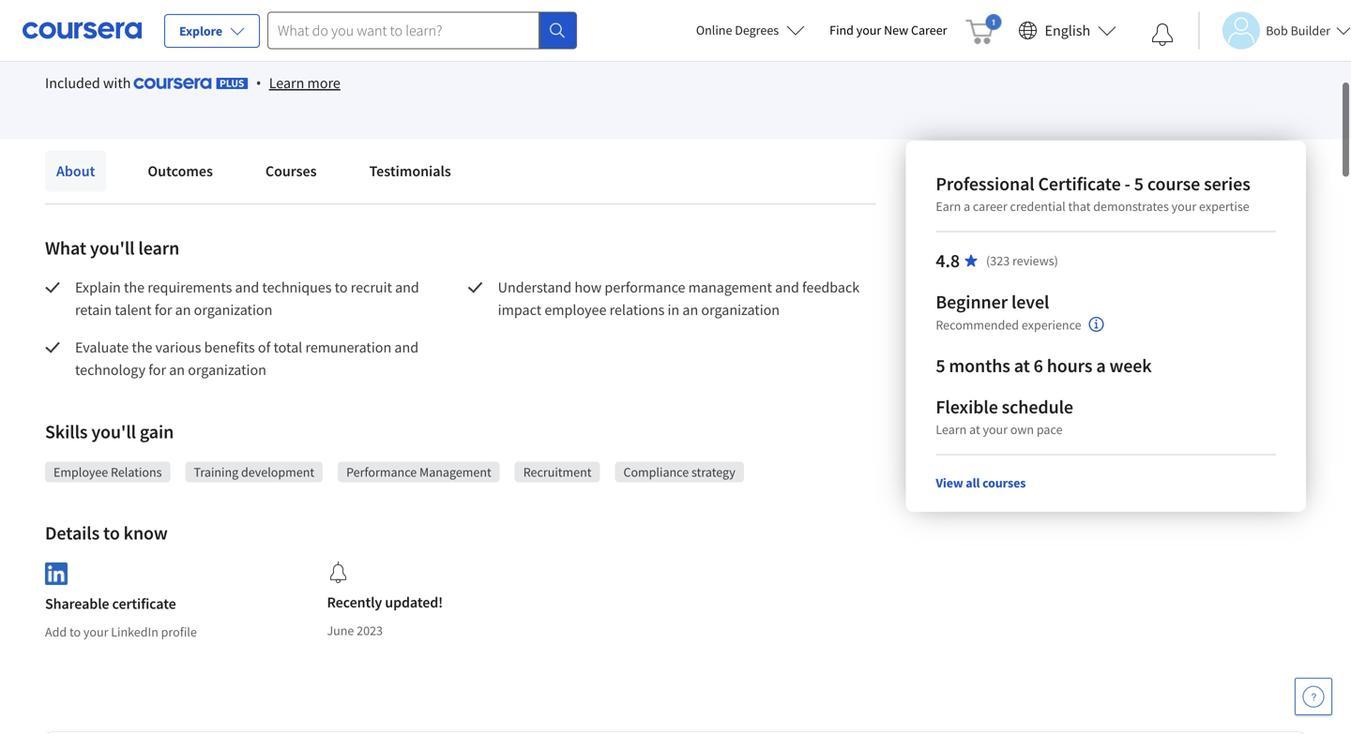 Task type: locate. For each thing, give the bounding box(es) containing it.
5 left months
[[936, 354, 945, 378]]

earn
[[936, 198, 961, 215]]

for
[[155, 315, 172, 334], [149, 375, 166, 394]]

2 horizontal spatial to
[[335, 293, 348, 312]]

1 horizontal spatial at
[[1014, 354, 1030, 378]]

1 horizontal spatial to
[[103, 536, 120, 560]]

show notifications image
[[1152, 23, 1174, 46]]

at down flexible
[[969, 421, 980, 438]]

benefits
[[204, 353, 255, 372]]

1 horizontal spatial learn
[[936, 421, 967, 438]]

the up talent
[[124, 293, 145, 312]]

0 vertical spatial a
[[964, 198, 970, 215]]

bob builder
[[1266, 22, 1331, 39]]

1 vertical spatial the
[[132, 353, 152, 372]]

organization up benefits
[[194, 315, 272, 334]]

and inside understand how performance management and feedback impact employee relations in an organization
[[775, 293, 799, 312]]

explore button
[[164, 14, 260, 48]]

learn inside flexible schedule learn at your own pace
[[936, 421, 967, 438]]

1 horizontal spatial 5
[[1134, 172, 1144, 196]]

you'll up 'explain'
[[90, 251, 135, 274]]

beginner
[[936, 290, 1008, 314]]

explore
[[179, 23, 222, 39]]

find your new career
[[830, 22, 947, 38]]

a inside professional certificate - 5 course series earn a career credential that demonstrates your expertise
[[964, 198, 970, 215]]

and right the remuneration
[[394, 353, 419, 372]]

recommended
[[936, 317, 1019, 333]]

relations
[[111, 479, 162, 495]]

0 horizontal spatial 5
[[936, 354, 945, 378]]

gain
[[140, 435, 174, 458]]

to right add
[[69, 639, 81, 656]]

your down course
[[1172, 198, 1197, 215]]

development
[[241, 479, 314, 495]]

0 vertical spatial the
[[124, 293, 145, 312]]

the inside explain the requirements and techniques to recruit and retain talent for an organization
[[124, 293, 145, 312]]

and right recruit
[[395, 293, 419, 312]]

performance management
[[346, 479, 491, 495]]

you'll for skills
[[91, 435, 136, 458]]

english
[[1045, 21, 1091, 40]]

and left techniques at top
[[235, 293, 259, 312]]

to
[[335, 293, 348, 312], [103, 536, 120, 560], [69, 639, 81, 656]]

an down requirements
[[175, 315, 191, 334]]

organization
[[194, 315, 272, 334], [701, 315, 780, 334], [188, 375, 266, 394]]

for right talent
[[155, 315, 172, 334]]

for down 'various'
[[149, 375, 166, 394]]

a
[[964, 198, 970, 215], [1096, 354, 1106, 378]]

view all courses link
[[936, 475, 1026, 492]]

learn inside "learn more" link
[[269, 88, 304, 107]]

learn down flexible
[[936, 421, 967, 438]]

add to your linkedin profile
[[45, 639, 197, 656]]

recruit
[[351, 293, 392, 312]]

outcomes
[[148, 176, 213, 195]]

of
[[258, 353, 270, 372]]

and
[[235, 293, 259, 312], [395, 293, 419, 312], [775, 293, 799, 312], [394, 353, 419, 372]]

compliance
[[624, 479, 689, 495]]

you'll
[[90, 251, 135, 274], [91, 435, 136, 458]]

your inside flexible schedule learn at your own pace
[[983, 421, 1008, 438]]

2 vertical spatial to
[[69, 639, 81, 656]]

professional certificate - 5 course series earn a career credential that demonstrates your expertise
[[936, 172, 1251, 215]]

to left recruit
[[335, 293, 348, 312]]

learn
[[269, 88, 304, 107], [936, 421, 967, 438]]

at
[[1014, 354, 1030, 378], [969, 421, 980, 438]]

management
[[688, 293, 772, 312]]

a right earn
[[964, 198, 970, 215]]

skills
[[45, 435, 88, 458]]

5 right -
[[1134, 172, 1144, 196]]

learn left more
[[269, 88, 304, 107]]

0 horizontal spatial learn
[[269, 88, 304, 107]]

5
[[1134, 172, 1144, 196], [936, 354, 945, 378]]

5 inside professional certificate - 5 course series earn a career credential that demonstrates your expertise
[[1134, 172, 1144, 196]]

series
[[1204, 172, 1251, 196]]

what
[[45, 251, 86, 274]]

testimonials
[[369, 176, 451, 195]]

1 vertical spatial to
[[103, 536, 120, 560]]

included
[[45, 88, 100, 107]]

professional
[[936, 172, 1035, 196]]

0 horizontal spatial to
[[69, 639, 81, 656]]

organization inside explain the requirements and techniques to recruit and retain talent for an organization
[[194, 315, 272, 334]]

evaluate the various benefits of total remuneration and technology for an organization
[[75, 353, 422, 394]]

understand how performance management and feedback impact employee relations in an organization
[[498, 293, 863, 334]]

your right 'find'
[[856, 22, 881, 38]]

recently updated!
[[327, 608, 443, 627]]

in
[[668, 315, 680, 334]]

the inside the evaluate the various benefits of total remuneration and technology for an organization
[[132, 353, 152, 372]]

bob
[[1266, 22, 1288, 39]]

an down 'various'
[[169, 375, 185, 394]]

certificate
[[112, 610, 176, 628]]

organization down benefits
[[188, 375, 266, 394]]

4.8
[[936, 249, 960, 273]]

view
[[936, 475, 963, 492]]

requirements
[[148, 293, 232, 312]]

at inside flexible schedule learn at your own pace
[[969, 421, 980, 438]]

5 months at 6 hours a week
[[936, 354, 1152, 378]]

find
[[830, 22, 854, 38]]

to left know
[[103, 536, 120, 560]]

explain the requirements and techniques to recruit and retain talent for an organization
[[75, 293, 422, 334]]

an inside understand how performance management and feedback impact employee relations in an organization
[[683, 315, 698, 334]]

0 horizontal spatial at
[[969, 421, 980, 438]]

shopping cart: 1 item image
[[966, 14, 1002, 44]]

strategy
[[692, 479, 736, 495]]

0 vertical spatial to
[[335, 293, 348, 312]]

at left 6 on the right of the page
[[1014, 354, 1030, 378]]

and left the feedback
[[775, 293, 799, 312]]

organization inside understand how performance management and feedback impact employee relations in an organization
[[701, 315, 780, 334]]

(323
[[986, 252, 1010, 269]]

an inside the evaluate the various benefits of total remuneration and technology for an organization
[[169, 375, 185, 394]]

the left 'various'
[[132, 353, 152, 372]]

1 horizontal spatial a
[[1096, 354, 1106, 378]]

1 vertical spatial for
[[149, 375, 166, 394]]

about link
[[45, 165, 106, 206]]

june
[[327, 637, 354, 654]]

included with
[[45, 88, 134, 107]]

1 vertical spatial at
[[969, 421, 980, 438]]

organization inside the evaluate the various benefits of total remuneration and technology for an organization
[[188, 375, 266, 394]]

understand
[[498, 293, 572, 312]]

for inside the evaluate the various benefits of total remuneration and technology for an organization
[[149, 375, 166, 394]]

0 vertical spatial for
[[155, 315, 172, 334]]

None search field
[[267, 12, 577, 49]]

What do you want to learn? text field
[[267, 12, 540, 49]]

organization down management
[[701, 315, 780, 334]]

recruitment
[[523, 479, 592, 495]]

know
[[124, 536, 168, 560]]

a left week
[[1096, 354, 1106, 378]]

0 vertical spatial 5
[[1134, 172, 1144, 196]]

feedback
[[802, 293, 860, 312]]

skills you'll gain
[[45, 435, 174, 458]]

your
[[856, 22, 881, 38], [1172, 198, 1197, 215], [983, 421, 1008, 438], [83, 639, 108, 656]]

1 vertical spatial learn
[[936, 421, 967, 438]]

0 vertical spatial learn
[[269, 88, 304, 107]]

you'll up employee relations
[[91, 435, 136, 458]]

months
[[949, 354, 1010, 378]]

your left own on the bottom of page
[[983, 421, 1008, 438]]

an right in
[[683, 315, 698, 334]]

0 vertical spatial you'll
[[90, 251, 135, 274]]

0 horizontal spatial a
[[964, 198, 970, 215]]

1 vertical spatial you'll
[[91, 435, 136, 458]]



Task type: describe. For each thing, give the bounding box(es) containing it.
career
[[911, 22, 947, 38]]

course
[[1147, 172, 1200, 196]]

reviews)
[[1012, 252, 1058, 269]]

linkedin
[[111, 639, 158, 656]]

how
[[575, 293, 602, 312]]

learn more link
[[269, 86, 340, 109]]

coursera image
[[23, 15, 142, 45]]

details to know
[[45, 536, 168, 560]]

level
[[1011, 290, 1049, 314]]

for inside explain the requirements and techniques to recruit and retain talent for an organization
[[155, 315, 172, 334]]

1 vertical spatial a
[[1096, 354, 1106, 378]]

that
[[1068, 198, 1091, 215]]

outcomes link
[[136, 165, 224, 206]]

organization for understand how performance management and feedback impact employee relations in an organization
[[701, 315, 780, 334]]

6
[[1034, 354, 1043, 378]]

to for know
[[103, 536, 120, 560]]

builder
[[1291, 22, 1331, 39]]

an for evaluate the various benefits of total remuneration and technology for an organization
[[169, 375, 185, 394]]

new
[[884, 22, 909, 38]]

find your new career link
[[820, 19, 957, 42]]

credential
[[1010, 198, 1066, 215]]

various
[[155, 353, 201, 372]]

explain
[[75, 293, 121, 312]]

18,189 already enrolled
[[45, 20, 194, 39]]

to inside explain the requirements and techniques to recruit and retain talent for an organization
[[335, 293, 348, 312]]

courses
[[983, 475, 1026, 492]]

shareable
[[45, 610, 109, 628]]

hours
[[1047, 354, 1093, 378]]

june 2023
[[327, 637, 383, 654]]

all
[[966, 475, 980, 492]]

to for your
[[69, 639, 81, 656]]

your inside professional certificate - 5 course series earn a career credential that demonstrates your expertise
[[1172, 198, 1197, 215]]

evaluate
[[75, 353, 129, 372]]

recommended experience
[[936, 317, 1082, 333]]

employee relations
[[53, 479, 162, 495]]

courses
[[265, 176, 317, 195]]

learn
[[138, 251, 179, 274]]

relations
[[610, 315, 665, 334]]

your down shareable certificate
[[83, 639, 108, 656]]

what you'll learn
[[45, 251, 179, 274]]

talent
[[115, 315, 152, 334]]

an for understand how performance management and feedback impact employee relations in an organization
[[683, 315, 698, 334]]

performance
[[346, 479, 417, 495]]

online degrees button
[[681, 9, 820, 51]]

beginner level
[[936, 290, 1049, 314]]

you'll for what
[[90, 251, 135, 274]]

english button
[[1011, 0, 1124, 61]]

already
[[92, 20, 139, 39]]

your inside find your new career link
[[856, 22, 881, 38]]

demonstrates
[[1093, 198, 1169, 215]]

employee
[[545, 315, 607, 334]]

0 vertical spatial at
[[1014, 354, 1030, 378]]

and inside the evaluate the various benefits of total remuneration and technology for an organization
[[394, 353, 419, 372]]

the for evaluate
[[132, 353, 152, 372]]

courses link
[[254, 165, 328, 206]]

information about difficulty level pre-requisites. image
[[1089, 317, 1104, 332]]

1 vertical spatial 5
[[936, 354, 945, 378]]

organization for evaluate the various benefits of total remuneration and technology for an organization
[[188, 375, 266, 394]]

management
[[419, 479, 491, 495]]

pace
[[1037, 421, 1063, 438]]

18,189
[[45, 20, 89, 39]]

career
[[973, 198, 1008, 215]]

schedule
[[1002, 396, 1073, 419]]

employee
[[53, 479, 108, 495]]

enrolled
[[142, 20, 194, 39]]

add
[[45, 639, 67, 656]]

week
[[1110, 354, 1152, 378]]

certificate
[[1038, 172, 1121, 196]]

own
[[1010, 421, 1034, 438]]

techniques
[[262, 293, 332, 312]]

online
[[696, 22, 732, 38]]

details
[[45, 536, 100, 560]]

remuneration
[[305, 353, 391, 372]]

help center image
[[1302, 686, 1325, 708]]

about
[[56, 176, 95, 195]]

profile
[[161, 639, 197, 656]]

online degrees
[[696, 22, 779, 38]]

updated!
[[385, 608, 443, 627]]

training development
[[194, 479, 314, 495]]

degrees
[[735, 22, 779, 38]]

compliance strategy
[[624, 479, 736, 495]]

retain
[[75, 315, 112, 334]]

flexible schedule learn at your own pace
[[936, 396, 1073, 438]]

-
[[1125, 172, 1131, 196]]

the for explain
[[124, 293, 145, 312]]

impact
[[498, 315, 542, 334]]

bob builder button
[[1198, 12, 1351, 49]]

testimonials link
[[358, 165, 462, 206]]

an inside explain the requirements and techniques to recruit and retain talent for an organization
[[175, 315, 191, 334]]

flexible
[[936, 396, 998, 419]]

2023
[[357, 637, 383, 654]]

recently
[[327, 608, 382, 627]]

technology
[[75, 375, 146, 394]]



Task type: vqa. For each thing, say whether or not it's contained in the screenshot.
Shareable
yes



